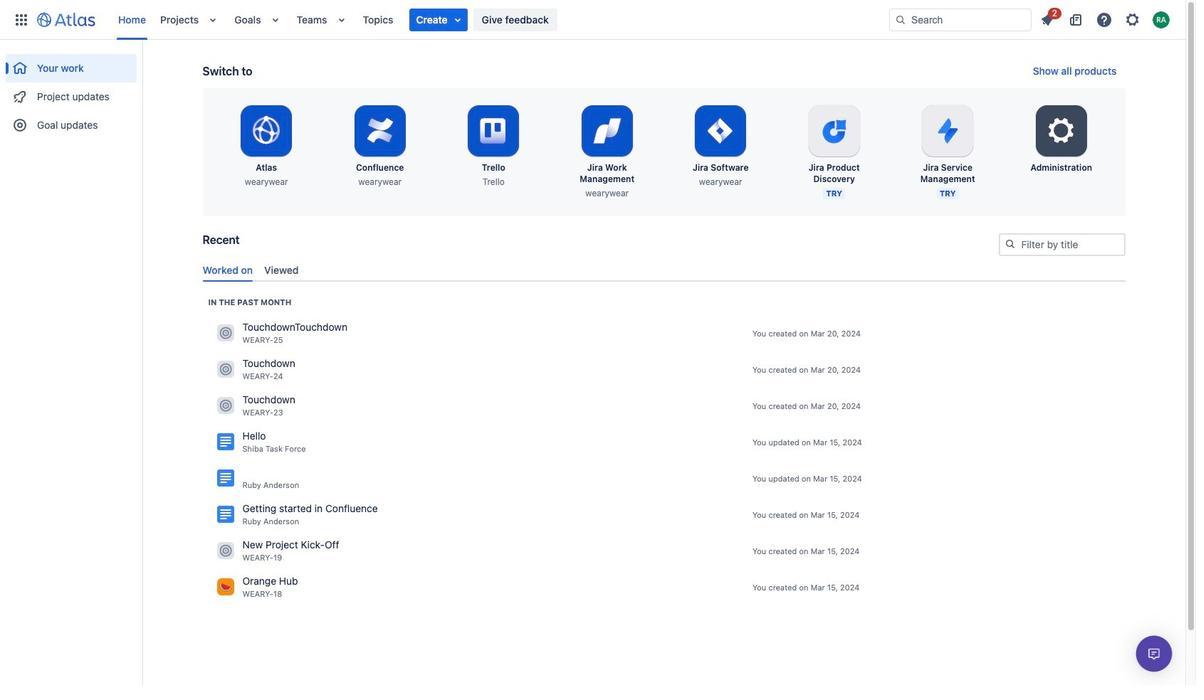Task type: locate. For each thing, give the bounding box(es) containing it.
3 townsquare image from the top
[[217, 579, 234, 596]]

heading
[[208, 297, 291, 308]]

0 vertical spatial townsquare image
[[217, 398, 234, 415]]

townsquare image
[[217, 398, 234, 415], [217, 543, 234, 560]]

help image
[[1096, 11, 1113, 28]]

townsquare image
[[217, 325, 234, 342], [217, 361, 234, 378], [217, 579, 234, 596]]

confluence image
[[217, 434, 234, 451], [217, 470, 234, 487], [217, 506, 234, 524]]

2 vertical spatial townsquare image
[[217, 579, 234, 596]]

0 horizontal spatial list item
[[409, 8, 467, 31]]

tab list
[[197, 258, 1131, 282]]

group
[[6, 40, 137, 144]]

list
[[111, 0, 889, 40], [1034, 5, 1177, 31]]

2 townsquare image from the top
[[217, 361, 234, 378]]

0 vertical spatial townsquare image
[[217, 325, 234, 342]]

None search field
[[889, 8, 1032, 31]]

search image
[[1004, 239, 1016, 250]]

1 townsquare image from the top
[[217, 398, 234, 415]]

1 confluence image from the top
[[217, 434, 234, 451]]

0 vertical spatial confluence image
[[217, 434, 234, 451]]

top element
[[9, 0, 889, 40]]

2 vertical spatial confluence image
[[217, 506, 234, 524]]

1 vertical spatial townsquare image
[[217, 543, 234, 560]]

list item
[[1034, 5, 1062, 31], [409, 8, 467, 31]]

account image
[[1153, 11, 1170, 28]]

1 vertical spatial townsquare image
[[217, 361, 234, 378]]

1 vertical spatial confluence image
[[217, 470, 234, 487]]

banner
[[0, 0, 1185, 40]]

settings image
[[1044, 114, 1078, 148]]



Task type: describe. For each thing, give the bounding box(es) containing it.
2 confluence image from the top
[[217, 470, 234, 487]]

1 townsquare image from the top
[[217, 325, 234, 342]]

Filter by title field
[[1000, 235, 1124, 255]]

2 townsquare image from the top
[[217, 543, 234, 560]]

1 horizontal spatial list item
[[1034, 5, 1062, 31]]

1 horizontal spatial list
[[1034, 5, 1177, 31]]

search image
[[895, 14, 906, 25]]

Search field
[[889, 8, 1032, 31]]

switch to... image
[[13, 11, 30, 28]]

3 confluence image from the top
[[217, 506, 234, 524]]

notifications image
[[1039, 11, 1056, 28]]

0 horizontal spatial list
[[111, 0, 889, 40]]

settings image
[[1124, 11, 1141, 28]]

list item inside list
[[409, 8, 467, 31]]



Task type: vqa. For each thing, say whether or not it's contained in the screenshot.
banner on the top of page
yes



